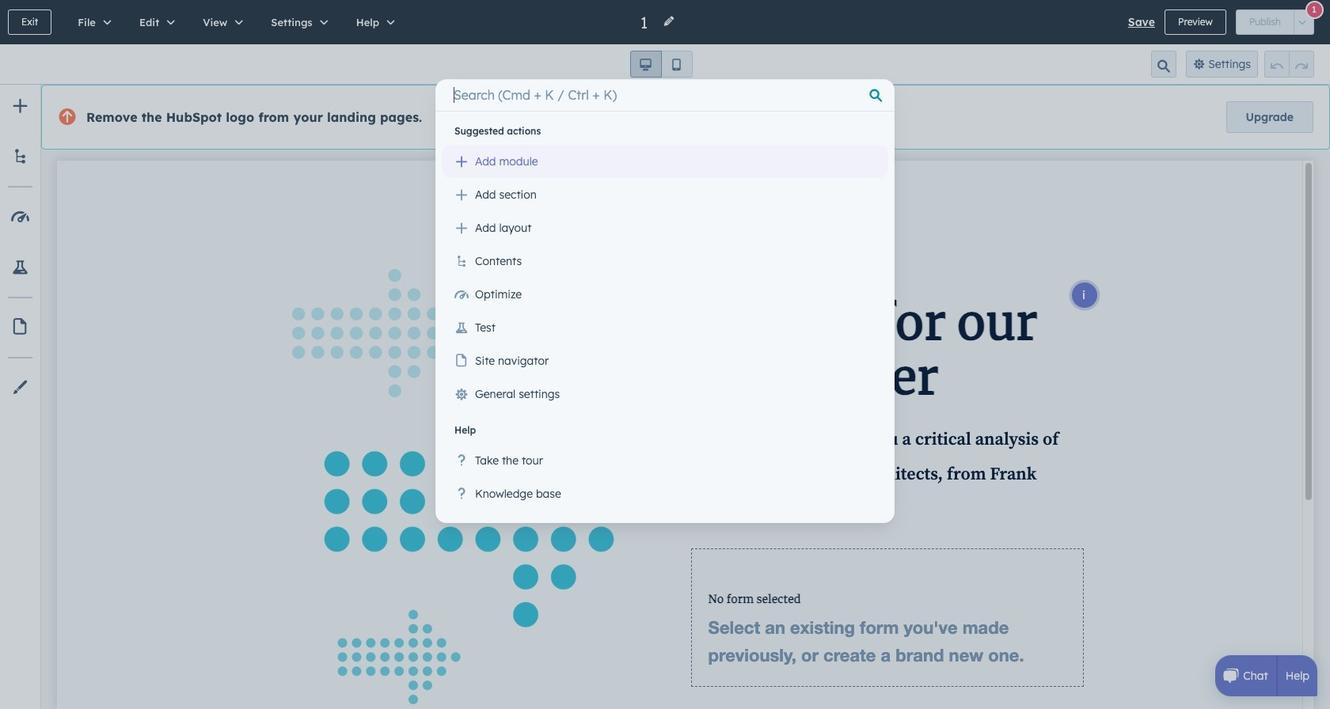 Task type: vqa. For each thing, say whether or not it's contained in the screenshot.
revenue associated with Annual recurring revenue
no



Task type: locate. For each thing, give the bounding box(es) containing it.
None field
[[639, 11, 653, 33]]

group
[[1236, 10, 1315, 35], [630, 51, 693, 78], [1265, 51, 1315, 78]]

Search search field
[[445, 79, 886, 111]]



